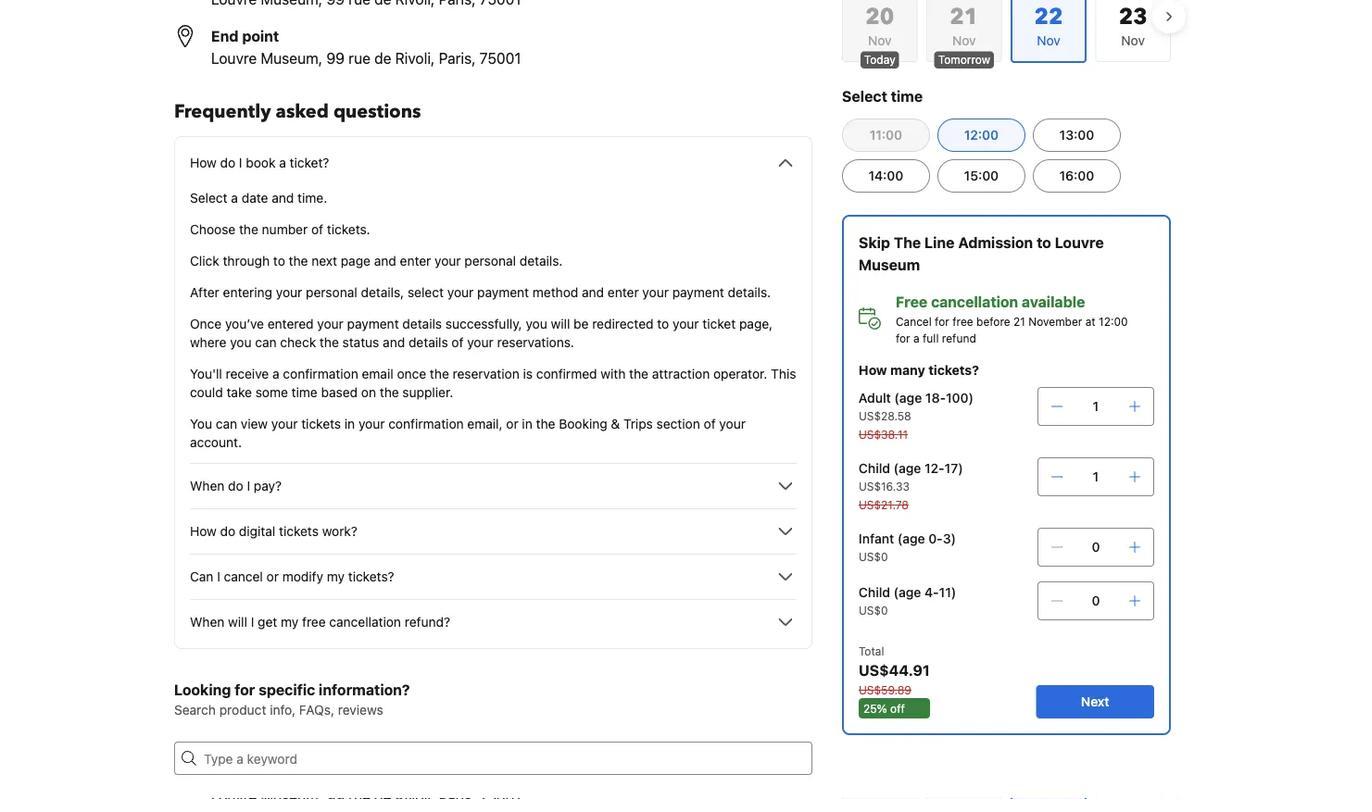 Task type: vqa. For each thing, say whether or not it's contained in the screenshot.
topmost Availability)
no



Task type: locate. For each thing, give the bounding box(es) containing it.
of down successfully,
[[452, 335, 464, 350]]

20 nov today
[[865, 1, 896, 66]]

1 horizontal spatial nov
[[953, 33, 977, 48]]

21 up the tomorrow
[[950, 1, 979, 32]]

i inside can i cancel or modify my tickets? dropdown button
[[217, 570, 220, 585]]

you down you've
[[230, 335, 252, 350]]

do left digital
[[220, 524, 236, 539]]

nov inside 20 nov today
[[868, 33, 892, 48]]

cancellation left refund?
[[329, 615, 401, 630]]

details. up page,
[[728, 285, 771, 300]]

1 horizontal spatial 21
[[1014, 315, 1026, 328]]

tickets left work?
[[279, 524, 319, 539]]

your right view
[[271, 417, 298, 432]]

2 horizontal spatial for
[[935, 315, 950, 328]]

do for book
[[220, 155, 236, 171]]

12:00 right at
[[1099, 315, 1129, 328]]

0 horizontal spatial of
[[311, 222, 324, 237]]

1 horizontal spatial or
[[506, 417, 519, 432]]

select for select time
[[842, 88, 888, 105]]

(age for 0-
[[898, 532, 926, 547]]

the inside once you've entered your payment details successfully, you will be redirected to your ticket page, where you can check the status and details of your reservations.
[[320, 335, 339, 350]]

21
[[950, 1, 979, 32], [1014, 315, 1026, 328]]

a inside dropdown button
[[279, 155, 286, 171]]

1 vertical spatial do
[[228, 479, 243, 494]]

my
[[327, 570, 345, 585], [281, 615, 299, 630]]

child inside the child (age 12-17) us$16.33
[[859, 461, 891, 476]]

0 vertical spatial enter
[[400, 253, 431, 269]]

the
[[239, 222, 258, 237], [289, 253, 308, 269], [320, 335, 339, 350], [430, 367, 449, 382], [629, 367, 649, 382], [380, 385, 399, 400], [536, 417, 556, 432]]

23
[[1119, 1, 1148, 32]]

i inside how do i book a ticket? dropdown button
[[239, 155, 242, 171]]

nov down 23
[[1122, 33, 1145, 48]]

reservations.
[[497, 335, 575, 350]]

0 vertical spatial to
[[1037, 234, 1052, 252]]

12:00 up 15:00
[[965, 127, 999, 143]]

1 vertical spatial 0
[[1092, 594, 1101, 609]]

before
[[977, 315, 1011, 328]]

will left be
[[551, 317, 570, 332]]

1 vertical spatial time
[[292, 385, 318, 400]]

21 right before at top right
[[1014, 315, 1026, 328]]

0 vertical spatial 12:00
[[965, 127, 999, 143]]

tickets.
[[327, 222, 370, 237]]

details.
[[520, 253, 563, 269], [728, 285, 771, 300]]

when inside 'dropdown button'
[[190, 615, 225, 630]]

(age for 18-
[[895, 391, 922, 406]]

on
[[361, 385, 376, 400]]

how down frequently on the left top
[[190, 155, 217, 171]]

cancellation up before at top right
[[931, 293, 1019, 311]]

1 us$0 from the top
[[859, 551, 888, 564]]

tickets inside the how do digital tickets work? dropdown button
[[279, 524, 319, 539]]

1 vertical spatial select
[[190, 190, 228, 206]]

a right book
[[279, 155, 286, 171]]

2 child from the top
[[859, 585, 891, 601]]

number
[[262, 222, 308, 237]]

i right the can
[[217, 570, 220, 585]]

of right the section
[[704, 417, 716, 432]]

1 1 from the top
[[1093, 399, 1099, 414]]

can up account.
[[216, 417, 237, 432]]

do for pay?
[[228, 479, 243, 494]]

the right check
[[320, 335, 339, 350]]

0 horizontal spatial 21
[[950, 1, 979, 32]]

today
[[865, 53, 896, 66]]

2 nov from the left
[[953, 33, 977, 48]]

1 nov from the left
[[868, 33, 892, 48]]

0 horizontal spatial select
[[190, 190, 228, 206]]

(age inside adult (age 18-100) us$28.58
[[895, 391, 922, 406]]

nov up the tomorrow
[[953, 33, 977, 48]]

can down you've
[[255, 335, 277, 350]]

(age left 18-
[[895, 391, 922, 406]]

1 horizontal spatial in
[[522, 417, 533, 432]]

successfully,
[[446, 317, 522, 332]]

digital
[[239, 524, 276, 539]]

1 horizontal spatial can
[[255, 335, 277, 350]]

your
[[435, 253, 461, 269], [276, 285, 302, 300], [447, 285, 474, 300], [643, 285, 669, 300], [317, 317, 344, 332], [673, 317, 699, 332], [467, 335, 494, 350], [271, 417, 298, 432], [359, 417, 385, 432], [720, 417, 746, 432]]

1 vertical spatial cancellation
[[329, 615, 401, 630]]

your down on
[[359, 417, 385, 432]]

(age inside the child (age 12-17) us$16.33
[[894, 461, 922, 476]]

off
[[891, 703, 905, 716]]

louvre down end
[[211, 50, 257, 67]]

us$0 inside the child (age 4-11) us$0
[[859, 604, 888, 617]]

the left booking
[[536, 417, 556, 432]]

enter up select
[[400, 253, 431, 269]]

to down choose the number of tickets.
[[273, 253, 285, 269]]

i left get
[[251, 615, 254, 630]]

2 when from the top
[[190, 615, 225, 630]]

1 vertical spatial tickets?
[[348, 570, 395, 585]]

1 vertical spatial louvre
[[1055, 234, 1104, 252]]

i for book
[[239, 155, 242, 171]]

do
[[220, 155, 236, 171], [228, 479, 243, 494], [220, 524, 236, 539]]

us$0 for infant
[[859, 551, 888, 564]]

1 horizontal spatial select
[[842, 88, 888, 105]]

0 horizontal spatial tickets?
[[348, 570, 395, 585]]

2 0 from the top
[[1092, 594, 1101, 609]]

1 vertical spatial free
[[302, 615, 326, 630]]

your up entered
[[276, 285, 302, 300]]

free for cancellation
[[953, 315, 974, 328]]

the up 'supplier.'
[[430, 367, 449, 382]]

work?
[[322, 524, 358, 539]]

payment up status
[[347, 317, 399, 332]]

3 nov from the left
[[1122, 33, 1145, 48]]

0 vertical spatial louvre
[[211, 50, 257, 67]]

details,
[[361, 285, 404, 300]]

1 vertical spatial 1
[[1093, 469, 1099, 485]]

do left pay?
[[228, 479, 243, 494]]

my inside dropdown button
[[327, 570, 345, 585]]

of
[[311, 222, 324, 237], [452, 335, 464, 350], [704, 417, 716, 432]]

0 vertical spatial my
[[327, 570, 345, 585]]

0 horizontal spatial 12:00
[[965, 127, 999, 143]]

tickets inside you can view your tickets in your confirmation email, or in the booking & trips section of your account.
[[301, 417, 341, 432]]

how do digital tickets work?
[[190, 524, 358, 539]]

us$0 down infant
[[859, 551, 888, 564]]

23 nov
[[1119, 1, 1148, 48]]

1 horizontal spatial time
[[891, 88, 923, 105]]

0 horizontal spatial my
[[281, 615, 299, 630]]

0 horizontal spatial time
[[292, 385, 318, 400]]

child up us$16.33
[[859, 461, 891, 476]]

4-
[[925, 585, 940, 601]]

free inside 'dropdown button'
[[302, 615, 326, 630]]

when down account.
[[190, 479, 225, 494]]

or
[[506, 417, 519, 432], [267, 570, 279, 585]]

do left book
[[220, 155, 236, 171]]

1 horizontal spatial will
[[551, 317, 570, 332]]

1 vertical spatial to
[[273, 253, 285, 269]]

17)
[[945, 461, 964, 476]]

nov
[[868, 33, 892, 48], [953, 33, 977, 48], [1122, 33, 1145, 48]]

Type a keyword field
[[196, 742, 813, 776]]

how for how do i book a ticket?
[[190, 155, 217, 171]]

free up "refund" on the top right of page
[[953, 315, 974, 328]]

2 horizontal spatial nov
[[1122, 33, 1145, 48]]

1 vertical spatial 12:00
[[1099, 315, 1129, 328]]

1 vertical spatial tickets
[[279, 524, 319, 539]]

some
[[256, 385, 288, 400]]

specific
[[259, 682, 315, 699]]

2 us$0 from the top
[[859, 604, 888, 617]]

cancellation inside 'dropdown button'
[[329, 615, 401, 630]]

personal
[[465, 253, 516, 269], [306, 285, 358, 300]]

will inside 'dropdown button'
[[228, 615, 247, 630]]

select up choose
[[190, 190, 228, 206]]

how for how do digital tickets work?
[[190, 524, 217, 539]]

(age left 0-
[[898, 532, 926, 547]]

0 vertical spatial will
[[551, 317, 570, 332]]

i for pay?
[[247, 479, 250, 494]]

time up the 11:00
[[891, 88, 923, 105]]

0 vertical spatial how
[[190, 155, 217, 171]]

0 vertical spatial child
[[859, 461, 891, 476]]

us$0 up total
[[859, 604, 888, 617]]

1 vertical spatial how
[[859, 363, 888, 378]]

0 horizontal spatial nov
[[868, 33, 892, 48]]

tickets? down work?
[[348, 570, 395, 585]]

for down cancel
[[896, 332, 911, 345]]

0 vertical spatial cancellation
[[931, 293, 1019, 311]]

pay?
[[254, 479, 282, 494]]

1 horizontal spatial enter
[[608, 285, 639, 300]]

0 horizontal spatial cancellation
[[329, 615, 401, 630]]

payment
[[477, 285, 529, 300], [673, 285, 725, 300], [347, 317, 399, 332]]

select down today
[[842, 88, 888, 105]]

time inside "you'll receive a confirmation email once the reservation is confirmed with the attraction operator. this could take some time based on the supplier."
[[292, 385, 318, 400]]

0 vertical spatial us$0
[[859, 551, 888, 564]]

to inside 'skip the line admission to louvre museum'
[[1037, 234, 1052, 252]]

details up once
[[409, 335, 448, 350]]

2 horizontal spatial of
[[704, 417, 716, 432]]

the
[[894, 234, 921, 252]]

1 for child (age 12-17)
[[1093, 469, 1099, 485]]

details
[[403, 317, 442, 332], [409, 335, 448, 350]]

skip
[[859, 234, 891, 252]]

us$0 inside infant (age 0-3) us$0
[[859, 551, 888, 564]]

section
[[657, 417, 701, 432]]

1 vertical spatial can
[[216, 417, 237, 432]]

1 vertical spatial when
[[190, 615, 225, 630]]

region
[[828, 0, 1186, 70]]

(age left 4- at right
[[894, 585, 922, 601]]

of inside once you've entered your payment details successfully, you will be redirected to your ticket page, where you can check the status and details of your reservations.
[[452, 335, 464, 350]]

1 horizontal spatial free
[[953, 315, 974, 328]]

0 vertical spatial tickets?
[[929, 363, 980, 378]]

of left 'tickets.'
[[311, 222, 324, 237]]

2 vertical spatial for
[[235, 682, 255, 699]]

21 inside 21 nov tomorrow
[[950, 1, 979, 32]]

time right some
[[292, 385, 318, 400]]

0 vertical spatial you
[[526, 317, 548, 332]]

0 vertical spatial do
[[220, 155, 236, 171]]

(age inside infant (age 0-3) us$0
[[898, 532, 926, 547]]

where
[[190, 335, 227, 350]]

based
[[321, 385, 358, 400]]

at
[[1086, 315, 1096, 328]]

personal up "after entering your personal details, select your payment method and enter your payment details."
[[465, 253, 516, 269]]

and inside once you've entered your payment details successfully, you will be redirected to your ticket page, where you can check the status and details of your reservations.
[[383, 335, 405, 350]]

2 1 from the top
[[1093, 469, 1099, 485]]

1 vertical spatial enter
[[608, 285, 639, 300]]

booking
[[559, 417, 608, 432]]

to inside once you've entered your payment details successfully, you will be redirected to your ticket page, where you can check the status and details of your reservations.
[[657, 317, 669, 332]]

(age left the 12- at the right of the page
[[894, 461, 922, 476]]

i left book
[[239, 155, 242, 171]]

1 horizontal spatial cancellation
[[931, 293, 1019, 311]]

you can view your tickets in your confirmation email, or in the booking & trips section of your account.
[[190, 417, 746, 450]]

for up full
[[935, 315, 950, 328]]

a left full
[[914, 332, 920, 345]]

payment inside once you've entered your payment details successfully, you will be redirected to your ticket page, where you can check the status and details of your reservations.
[[347, 317, 399, 332]]

1 vertical spatial you
[[230, 335, 252, 350]]

18-
[[926, 391, 946, 406]]

receive
[[226, 367, 269, 382]]

do inside dropdown button
[[220, 155, 236, 171]]

i
[[239, 155, 242, 171], [247, 479, 250, 494], [217, 570, 220, 585], [251, 615, 254, 630]]

1 horizontal spatial of
[[452, 335, 464, 350]]

nov up today
[[868, 33, 892, 48]]

reservation
[[453, 367, 520, 382]]

do for tickets
[[220, 524, 236, 539]]

rivoli,
[[395, 50, 435, 67]]

a left date
[[231, 190, 238, 206]]

1 horizontal spatial confirmation
[[389, 417, 464, 432]]

1 horizontal spatial for
[[896, 332, 911, 345]]

0 horizontal spatial can
[[216, 417, 237, 432]]

when inside dropdown button
[[190, 479, 225, 494]]

the right with
[[629, 367, 649, 382]]

i inside the 'when will i get my free cancellation refund?' 'dropdown button'
[[251, 615, 254, 630]]

99
[[327, 50, 345, 67]]

select
[[842, 88, 888, 105], [190, 190, 228, 206]]

confirmation down 'supplier.'
[[389, 417, 464, 432]]

my right modify
[[327, 570, 345, 585]]

0 vertical spatial 1
[[1093, 399, 1099, 414]]

0 vertical spatial 21
[[950, 1, 979, 32]]

can inside you can view your tickets in your confirmation email, or in the booking & trips section of your account.
[[216, 417, 237, 432]]

2 vertical spatial to
[[657, 317, 669, 332]]

will left get
[[228, 615, 247, 630]]

i inside when do i pay? dropdown button
[[247, 479, 250, 494]]

when do i pay? button
[[190, 475, 797, 498]]

tickets? up 100)
[[929, 363, 980, 378]]

nov inside 23 nov
[[1122, 33, 1145, 48]]

free right get
[[302, 615, 326, 630]]

available
[[1022, 293, 1086, 311]]

1 horizontal spatial you
[[526, 317, 548, 332]]

child inside the child (age 4-11) us$0
[[859, 585, 891, 601]]

my right get
[[281, 615, 299, 630]]

0-
[[929, 532, 943, 547]]

0 vertical spatial confirmation
[[283, 367, 358, 382]]

0 vertical spatial of
[[311, 222, 324, 237]]

0 horizontal spatial to
[[273, 253, 285, 269]]

personal down the next
[[306, 285, 358, 300]]

1 vertical spatial us$0
[[859, 604, 888, 617]]

point
[[242, 27, 279, 45]]

payment up ticket
[[673, 285, 725, 300]]

the inside you can view your tickets in your confirmation email, or in the booking & trips section of your account.
[[536, 417, 556, 432]]

confirmation inside "you'll receive a confirmation email once the reservation is confirmed with the attraction operator. this could take some time based on the supplier."
[[283, 367, 358, 382]]

a up some
[[273, 367, 280, 382]]

confirmation up based
[[283, 367, 358, 382]]

15:00
[[965, 168, 999, 184]]

to right admission
[[1037, 234, 1052, 252]]

free inside free cancellation available cancel for free before 21 november at 12:00 for a full refund
[[953, 315, 974, 328]]

0 horizontal spatial confirmation
[[283, 367, 358, 382]]

you
[[526, 317, 548, 332], [230, 335, 252, 350]]

payment up successfully,
[[477, 285, 529, 300]]

1 vertical spatial of
[[452, 335, 464, 350]]

in right email,
[[522, 417, 533, 432]]

or right email,
[[506, 417, 519, 432]]

get
[[258, 615, 277, 630]]

1 vertical spatial child
[[859, 585, 891, 601]]

1 horizontal spatial 12:00
[[1099, 315, 1129, 328]]

operator.
[[714, 367, 768, 382]]

in down based
[[345, 417, 355, 432]]

i left pay?
[[247, 479, 250, 494]]

0 horizontal spatial or
[[267, 570, 279, 585]]

1 vertical spatial personal
[[306, 285, 358, 300]]

tickets down based
[[301, 417, 341, 432]]

when down the can
[[190, 615, 225, 630]]

2 vertical spatial of
[[704, 417, 716, 432]]

frequently
[[174, 99, 271, 125]]

child (age 12-17) us$16.33
[[859, 461, 964, 493]]

0 vertical spatial details.
[[520, 253, 563, 269]]

(age inside the child (age 4-11) us$0
[[894, 585, 922, 601]]

2 vertical spatial do
[[220, 524, 236, 539]]

1 horizontal spatial tickets?
[[929, 363, 980, 378]]

0 horizontal spatial in
[[345, 417, 355, 432]]

how up the can
[[190, 524, 217, 539]]

0 horizontal spatial payment
[[347, 317, 399, 332]]

0 horizontal spatial free
[[302, 615, 326, 630]]

enter up redirected
[[608, 285, 639, 300]]

this
[[771, 367, 797, 382]]

0 vertical spatial personal
[[465, 253, 516, 269]]

louvre
[[211, 50, 257, 67], [1055, 234, 1104, 252]]

tickets?
[[929, 363, 980, 378], [348, 570, 395, 585]]

(age
[[895, 391, 922, 406], [894, 461, 922, 476], [898, 532, 926, 547], [894, 585, 922, 601]]

1 vertical spatial or
[[267, 570, 279, 585]]

12-
[[925, 461, 945, 476]]

1 horizontal spatial louvre
[[1055, 234, 1104, 252]]

(age for 12-
[[894, 461, 922, 476]]

details down select
[[403, 317, 442, 332]]

or right "cancel"
[[267, 570, 279, 585]]

0 horizontal spatial for
[[235, 682, 255, 699]]

how inside dropdown button
[[190, 524, 217, 539]]

1 child from the top
[[859, 461, 891, 476]]

details. up method
[[520, 253, 563, 269]]

1 0 from the top
[[1092, 540, 1101, 555]]

you up the reservations. at left top
[[526, 317, 548, 332]]

1 for adult (age 18-100)
[[1093, 399, 1099, 414]]

1 vertical spatial my
[[281, 615, 299, 630]]

select inside how do i book a ticket? element
[[190, 190, 228, 206]]

how inside dropdown button
[[190, 155, 217, 171]]

0 vertical spatial tickets
[[301, 417, 341, 432]]

louvre up 'available'
[[1055, 234, 1104, 252]]

to right redirected
[[657, 317, 669, 332]]

attraction
[[652, 367, 710, 382]]

1 vertical spatial confirmation
[[389, 417, 464, 432]]

0 vertical spatial when
[[190, 479, 225, 494]]

1 when from the top
[[190, 479, 225, 494]]

and right status
[[383, 335, 405, 350]]

child down infant
[[859, 585, 891, 601]]

click
[[190, 253, 219, 269]]

and up be
[[582, 285, 604, 300]]

1 horizontal spatial details.
[[728, 285, 771, 300]]

nov inside 21 nov tomorrow
[[953, 33, 977, 48]]

free
[[953, 315, 974, 328], [302, 615, 326, 630]]

1 vertical spatial will
[[228, 615, 247, 630]]

child (age 4-11) us$0
[[859, 585, 957, 617]]

full
[[923, 332, 939, 345]]

for up product
[[235, 682, 255, 699]]

how up adult
[[859, 363, 888, 378]]

0 vertical spatial free
[[953, 315, 974, 328]]

adult
[[859, 391, 891, 406]]

your left ticket
[[673, 317, 699, 332]]

you
[[190, 417, 212, 432]]

0 vertical spatial can
[[255, 335, 277, 350]]

your down successfully,
[[467, 335, 494, 350]]

enter
[[400, 253, 431, 269], [608, 285, 639, 300]]

0 for infant (age 0-3)
[[1092, 540, 1101, 555]]

time.
[[298, 190, 327, 206]]



Task type: describe. For each thing, give the bounding box(es) containing it.
ticket
[[703, 317, 736, 332]]

select for select a date and time.
[[190, 190, 228, 206]]

can i cancel or modify my tickets? button
[[190, 566, 797, 589]]

your right select
[[447, 285, 474, 300]]

the up through
[[239, 222, 258, 237]]

rue
[[349, 50, 371, 67]]

view
[[241, 417, 268, 432]]

cancel
[[224, 570, 263, 585]]

cancellation inside free cancellation available cancel for free before 21 november at 12:00 for a full refund
[[931, 293, 1019, 311]]

your up select
[[435, 253, 461, 269]]

cancel
[[896, 315, 932, 328]]

your up status
[[317, 317, 344, 332]]

when will i get my free cancellation refund?
[[190, 615, 450, 630]]

adult (age 18-100) us$28.58
[[859, 391, 974, 423]]

infant
[[859, 532, 895, 547]]

us$28.58
[[859, 410, 912, 423]]

25%
[[864, 703, 888, 716]]

us$16.33
[[859, 480, 910, 493]]

how do i book a ticket? button
[[190, 152, 797, 174]]

your down "operator."
[[720, 417, 746, 432]]

i for get
[[251, 615, 254, 630]]

and right page
[[374, 253, 397, 269]]

paris,
[[439, 50, 476, 67]]

total us$44.91 us$59.89 25% off
[[859, 645, 930, 716]]

child for child (age 4-11)
[[859, 585, 891, 601]]

with
[[601, 367, 626, 382]]

museum
[[859, 256, 921, 274]]

total
[[859, 645, 885, 658]]

after
[[190, 285, 220, 300]]

my inside 'dropdown button'
[[281, 615, 299, 630]]

email
[[362, 367, 394, 382]]

2 horizontal spatial payment
[[673, 285, 725, 300]]

the left the next
[[289, 253, 308, 269]]

information?
[[319, 682, 410, 699]]

take
[[227, 385, 252, 400]]

line
[[925, 234, 955, 252]]

refund?
[[405, 615, 450, 630]]

tickets? inside can i cancel or modify my tickets? dropdown button
[[348, 570, 395, 585]]

tomorrow
[[939, 53, 991, 66]]

ticket?
[[290, 155, 329, 171]]

when do i pay?
[[190, 479, 282, 494]]

0 horizontal spatial details.
[[520, 253, 563, 269]]

free for will
[[302, 615, 326, 630]]

the right on
[[380, 385, 399, 400]]

next
[[1081, 695, 1110, 710]]

museum,
[[261, 50, 323, 67]]

confirmation inside you can view your tickets in your confirmation email, or in the booking & trips section of your account.
[[389, 417, 464, 432]]

or inside you can view your tickets in your confirmation email, or in the booking & trips section of your account.
[[506, 417, 519, 432]]

november
[[1029, 315, 1083, 328]]

2 in from the left
[[522, 417, 533, 432]]

how do i book a ticket? element
[[190, 174, 797, 452]]

admission
[[959, 234, 1034, 252]]

of inside you can view your tickets in your confirmation email, or in the booking & trips section of your account.
[[704, 417, 716, 432]]

date
[[242, 190, 268, 206]]

infant (age 0-3) us$0
[[859, 532, 956, 564]]

select a date and time.
[[190, 190, 327, 206]]

choose
[[190, 222, 236, 237]]

you'll receive a confirmation email once the reservation is confirmed with the attraction operator. this could take some time based on the supplier.
[[190, 367, 797, 400]]

0 for child (age 4-11)
[[1092, 594, 1101, 609]]

nov for 20
[[868, 33, 892, 48]]

0 vertical spatial details
[[403, 317, 442, 332]]

free cancellation available cancel for free before 21 november at 12:00 for a full refund
[[896, 293, 1129, 345]]

select time
[[842, 88, 923, 105]]

1 vertical spatial details.
[[728, 285, 771, 300]]

1 horizontal spatial payment
[[477, 285, 529, 300]]

75001
[[480, 50, 521, 67]]

and right date
[[272, 190, 294, 206]]

20
[[866, 1, 895, 32]]

many
[[891, 363, 926, 378]]

0 horizontal spatial enter
[[400, 253, 431, 269]]

a inside free cancellation available cancel for free before 21 november at 12:00 for a full refund
[[914, 332, 920, 345]]

0 vertical spatial for
[[935, 315, 950, 328]]

free
[[896, 293, 928, 311]]

when for when will i get my free cancellation refund?
[[190, 615, 225, 630]]

looking for specific information? search product info, faqs, reviews
[[174, 682, 410, 718]]

will inside once you've entered your payment details successfully, you will be redirected to your ticket page, where you can check the status and details of your reservations.
[[551, 317, 570, 332]]

nov for 21
[[953, 33, 977, 48]]

1 vertical spatial for
[[896, 332, 911, 345]]

12:00 inside free cancellation available cancel for free before 21 november at 12:00 for a full refund
[[1099, 315, 1129, 328]]

page
[[341, 253, 371, 269]]

louvre inside end point louvre museum, 99 rue de rivoli, paris, 75001
[[211, 50, 257, 67]]

0 vertical spatial time
[[891, 88, 923, 105]]

page,
[[740, 317, 773, 332]]

can inside once you've entered your payment details successfully, you will be redirected to your ticket page, where you can check the status and details of your reservations.
[[255, 335, 277, 350]]

faqs,
[[299, 703, 335, 718]]

entering
[[223, 285, 273, 300]]

you'll
[[190, 367, 222, 382]]

end point louvre museum, 99 rue de rivoli, paris, 75001
[[211, 27, 521, 67]]

louvre inside 'skip the line admission to louvre museum'
[[1055, 234, 1104, 252]]

can i cancel or modify my tickets?
[[190, 570, 395, 585]]

confirmed
[[537, 367, 597, 382]]

be
[[574, 317, 589, 332]]

14:00
[[869, 168, 904, 184]]

1 vertical spatial details
[[409, 335, 448, 350]]

status
[[343, 335, 379, 350]]

account.
[[190, 435, 242, 450]]

0 horizontal spatial you
[[230, 335, 252, 350]]

after entering your personal details, select your payment method and enter your payment details.
[[190, 285, 771, 300]]

1 horizontal spatial personal
[[465, 253, 516, 269]]

13:00
[[1060, 127, 1095, 143]]

choose the number of tickets.
[[190, 222, 370, 237]]

us$59.89
[[859, 684, 912, 697]]

email,
[[467, 417, 503, 432]]

reviews
[[338, 703, 383, 718]]

end
[[211, 27, 239, 45]]

1 in from the left
[[345, 417, 355, 432]]

21 inside free cancellation available cancel for free before 21 november at 12:00 for a full refund
[[1014, 315, 1026, 328]]

region containing 20
[[828, 0, 1186, 70]]

when for when do i pay?
[[190, 479, 225, 494]]

product
[[219, 703, 266, 718]]

trips
[[624, 417, 653, 432]]

a inside "you'll receive a confirmation email once the reservation is confirmed with the attraction operator. this could take some time based on the supplier."
[[273, 367, 280, 382]]

(age for 4-
[[894, 585, 922, 601]]

or inside can i cancel or modify my tickets? dropdown button
[[267, 570, 279, 585]]

your up redirected
[[643, 285, 669, 300]]

is
[[523, 367, 533, 382]]

for inside looking for specific information? search product info, faqs, reviews
[[235, 682, 255, 699]]

us$0 for child
[[859, 604, 888, 617]]

child for child (age 12-17)
[[859, 461, 891, 476]]

how for how many tickets?
[[859, 363, 888, 378]]

11)
[[940, 585, 957, 601]]

check
[[280, 335, 316, 350]]

how do i book a ticket?
[[190, 155, 329, 171]]

11:00
[[870, 127, 903, 143]]

entered
[[268, 317, 314, 332]]

could
[[190, 385, 223, 400]]

de
[[375, 50, 392, 67]]



